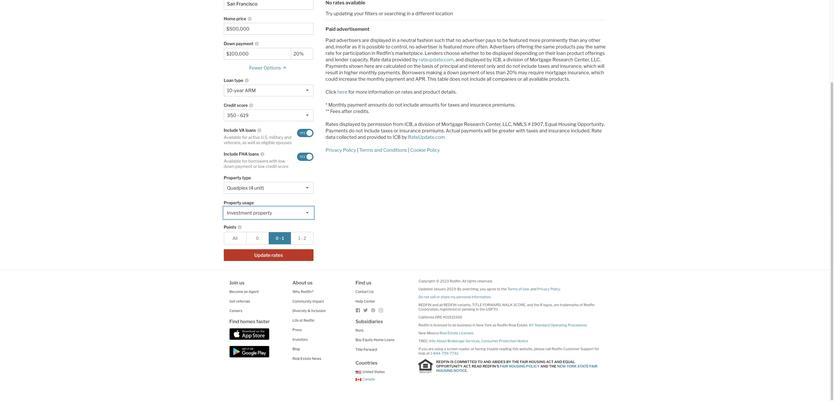 Task type: describe. For each thing, give the bounding box(es) containing it.
- for 1
[[301, 236, 303, 241]]

and down 1907,
[[539, 128, 548, 134]]

neutral
[[401, 38, 416, 43]]

apr.
[[415, 76, 426, 82]]

only
[[487, 63, 496, 69]]

1 inside 1 - 2 radio
[[298, 236, 300, 241]]

participation
[[343, 50, 371, 56]]

possible
[[367, 44, 385, 50]]

type for 10-
[[234, 78, 243, 83]]

include up the may
[[521, 63, 537, 69]]

score,
[[513, 303, 526, 308]]

offering
[[516, 44, 534, 50]]

to up advertisers on the top of the page
[[497, 38, 502, 43]]

research inside , and displayed by icb, a division of mortgage research center, llc. payments shown here are calculated on the basis of principal and interest only and do not include taxes and insurance, which will result in higher monthly payments. borrowers making a down payment of less than 20% may require mortgage insurance, which could increase the monthly payment and apr. this table does not include all companies or all available products.
[[553, 57, 573, 63]]

0 for 0
[[256, 236, 259, 241]]

0 horizontal spatial low
[[258, 164, 265, 169]]

1 horizontal spatial terms
[[508, 287, 518, 292]]

do down #01521930
[[452, 324, 457, 328]]

share
[[441, 295, 450, 300]]

result
[[326, 70, 338, 75]]

taxes down permission
[[381, 128, 393, 134]]

and right collected
[[358, 135, 366, 140]]

use
[[523, 287, 529, 292]]

offerings
[[585, 50, 605, 56]]

by
[[506, 360, 511, 365]]

2 amounts from the left
[[420, 102, 440, 108]]

equity
[[363, 338, 373, 343]]

redfin twitter image
[[363, 309, 368, 313]]

copyright: © 2023 redfin. all rights reserved.
[[419, 280, 493, 284]]

displayed inside , and displayed by icb, a division of mortgage research center, llc. payments shown here are calculated on the basis of principal and interest only and do not include taxes and insurance, which will result in higher monthly payments. borrowers making a down payment of less than 20% may require mortgage insurance, which could increase the monthly payment and apr. this table does not include all companies or all available products.
[[465, 57, 486, 63]]

and up 'mortgage'
[[551, 63, 559, 69]]

1 vertical spatial which
[[591, 70, 604, 75]]

redfin for and
[[419, 303, 432, 308]]

greater
[[499, 128, 515, 134]]

2 horizontal spatial insurance
[[549, 128, 570, 134]]

that
[[446, 38, 455, 43]]

usage
[[242, 201, 254, 206]]

notice
[[517, 340, 528, 344]]

score inside available for borrowers with low down payment or low credit score
[[278, 164, 289, 169]]

1 horizontal spatial advertiser
[[462, 38, 485, 43]]

by inside paid advertisers are displayed in a neutral fashion such that no advertiser pays to be featured more prominently than any other and, insofar as it is possible to control, no advertiser is featured more often. advertisers offering the same products pay the same rate for participation in redfin's marketplace. lenders choose whether to be displayed depending on their loan product offerings and lender capacity. rate data provided by
[[413, 57, 418, 63]]

diversity & inclusion
[[293, 309, 326, 314]]

diversity & inclusion button
[[293, 309, 326, 314]]

0 radio
[[246, 232, 269, 245]]

0 vertical spatial which
[[584, 63, 597, 69]]

support
[[581, 347, 594, 352]]

quadplex
[[227, 186, 248, 191]]

consumer
[[481, 340, 498, 344]]

do
[[419, 295, 423, 300]]

payments
[[461, 128, 483, 134]]

2 horizontal spatial policy
[[551, 287, 560, 292]]

mexico
[[427, 332, 439, 336]]

payment right down
[[236, 41, 253, 46]]

a inside rates displayed by permission from icb, a division of mortgage research center, llc, nmls # 1907, equal housing opportunity. payments do not include taxes or insurance premiums. actual payments will be greater with taxes and insurance included. rate data collected and provided to icb by
[[415, 122, 417, 127]]

1 vertical spatial new
[[419, 332, 426, 336]]

available for active u.s. military and veterans, as well as eligible spouses
[[224, 135, 292, 145]]

community impact
[[293, 300, 324, 304]]

redfin facebook image
[[356, 309, 360, 313]]

2 horizontal spatial all
[[523, 76, 528, 82]]

redfin is licensed to do business in new york as redfin real estate. ny standard operating procedures
[[419, 324, 587, 328]]

and right use
[[531, 287, 537, 292]]

and down the apr.
[[414, 89, 422, 95]]

the left r
[[534, 303, 539, 308]]

by down credits.
[[361, 122, 367, 127]]

the inside 'redfin is committed to and abides by the fair housing act and equal opportunity act. read redfin's'
[[512, 360, 519, 365]]

prominently
[[542, 38, 568, 43]]

1907,
[[532, 122, 544, 127]]

- for 0
[[280, 236, 281, 241]]

fair inside new york state fair housing notice
[[590, 365, 598, 369]]

0 horizontal spatial about
[[293, 281, 306, 286]]

0 vertical spatial home
[[224, 16, 236, 21]]

well
[[248, 140, 255, 145]]

1 horizontal spatial is
[[430, 324, 433, 328]]

as left well at the left of page
[[242, 140, 247, 145]]

with inside rates displayed by permission from icb, a division of mortgage research center, llc, nmls # 1907, equal housing opportunity. payments do not include taxes or insurance premiums. actual payments will be greater with taxes and insurance included. rate data collected and provided to icb by
[[516, 128, 525, 134]]

2 vertical spatial on
[[395, 89, 400, 95]]

the right increase
[[358, 76, 366, 82]]

down inside , and displayed by icb, a division of mortgage research center, llc. payments shown here are calculated on the basis of principal and interest only and do not include taxes and insurance, which will result in higher monthly payments. borrowers making a down payment of less than 20% may require mortgage insurance, which could increase the monthly payment and apr. this table does not include all companies or all available products.
[[447, 70, 459, 75]]

or inside , and displayed by icb, a division of mortgage research center, llc. payments shown here are calculated on the basis of principal and interest only and do not include taxes and insurance, which will result in higher monthly payments. borrowers making a down payment of less than 20% may require mortgage insurance, which could increase the monthly payment and apr. this table does not include all companies or all available products.
[[518, 76, 522, 82]]

1 vertical spatial ,
[[529, 287, 530, 292]]

if
[[419, 347, 421, 352]]

rates displayed by permission from icb, a division of mortgage research center, llc, nmls # 1907, equal housing opportunity. payments do not include taxes or insurance premiums. actual payments will be greater with taxes and insurance included. rate data collected and provided to icb by
[[326, 122, 605, 140]]

insurance inside the * monthly payment amounts do not include amounts for taxes and insurance premiums. ** fees after credits.
[[470, 102, 491, 108]]

redfin down the 'my'
[[444, 303, 457, 308]]

2 horizontal spatial more
[[529, 38, 541, 43]]

center, inside rates displayed by permission from icb, a division of mortgage research center, llc, nmls # 1907, equal housing opportunity. payments do not include taxes or insurance premiums. actual payments will be greater with taxes and insurance included. rate data collected and provided to icb by
[[486, 122, 502, 127]]

2 horizontal spatial is
[[439, 44, 442, 50]]

All radio
[[224, 232, 246, 245]]

and left "conditions"
[[374, 148, 382, 153]]

by inside , and displayed by icb, a division of mortgage research center, llc. payments shown here are calculated on the basis of principal and interest only and do not include taxes and insurance, which will result in higher monthly payments. borrowers making a down payment of less than 20% may require mortgage insurance, which could increase the monthly payment and apr. this table does not include all companies or all available products.
[[487, 57, 492, 63]]

taxes down #
[[526, 128, 538, 134]]

and down sell
[[432, 303, 439, 308]]

0 vertical spatial featured
[[509, 38, 528, 43]]

walk
[[502, 303, 513, 308]]

include down the interest
[[470, 76, 486, 82]]

and,
[[326, 44, 335, 50]]

terms and conditions link
[[359, 148, 407, 153]]

as inside paid advertisers are displayed in a neutral fashion such that no advertiser pays to be featured more prominently than any other and, insofar as it is possible to control, no advertiser is featured more often. advertisers offering the same products pay the same rate for participation in redfin's marketplace. lenders choose whether to be displayed depending on their loan product offerings and lender capacity. rate data provided by
[[352, 44, 357, 50]]

1 horizontal spatial and
[[541, 365, 549, 369]]

rate inside rates displayed by permission from icb, a division of mortgage research center, llc, nmls # 1907, equal housing opportunity. payments do not include taxes or insurance premiums. actual payments will be greater with taxes and insurance included. rate data collected and provided to icb by
[[592, 128, 602, 134]]

llc,
[[503, 122, 512, 127]]

bay equity home loans
[[356, 338, 395, 343]]

fashion
[[417, 38, 433, 43]]

business
[[457, 324, 472, 328]]

inclusion
[[311, 309, 326, 314]]

provided inside rates displayed by permission from icb, a division of mortgage research center, llc, nmls # 1907, equal housing opportunity. payments do not include taxes or insurance premiums. actual payments will be greater with taxes and insurance included. rate data collected and provided to icb by
[[367, 135, 386, 140]]

download the redfin app from the google play store image
[[229, 347, 269, 358]]

for right here link
[[348, 89, 355, 95]]

rates inside 'button'
[[272, 253, 283, 259]]

here inside , and displayed by icb, a division of mortgage research center, llc. payments shown here are calculated on the basis of principal and interest only and do not include taxes and insurance, which will result in higher monthly payments. borrowers making a down payment of less than 20% may require mortgage insurance, which could increase the monthly payment and apr. this table does not include all companies or all available products.
[[364, 63, 374, 69]]

1 vertical spatial estate
[[301, 357, 311, 361]]

property type element
[[224, 172, 311, 182]]

reader,
[[459, 347, 470, 352]]

dre
[[435, 316, 442, 320]]

0 horizontal spatial real
[[293, 357, 300, 361]]

1 horizontal spatial estate
[[448, 332, 458, 336]]

paid for paid advertisers are displayed in a neutral fashion such that no advertiser pays to be featured more prominently than any other and, insofar as it is possible to control, no advertiser is featured more often. advertisers offering the same products pay the same rate for participation in redfin's marketplace. lenders choose whether to be displayed depending on their loan product offerings and lender capacity. rate data provided by
[[326, 38, 335, 43]]

companies
[[493, 76, 517, 82]]

0 horizontal spatial privacy
[[326, 148, 342, 153]]

life at redfin button
[[293, 319, 314, 323]]

trec: info about brokerage services , consumer protection notice
[[419, 340, 528, 344]]

data inside paid advertisers are displayed in a neutral fashion such that no advertiser pays to be featured more prominently than any other and, insofar as it is possible to control, no advertiser is featured more often. advertisers offering the same products pay the same rate for participation in redfin's marketplace. lenders choose whether to be displayed depending on their loan product offerings and lender capacity. rate data provided by
[[381, 57, 391, 63]]

of left less
[[481, 70, 485, 75]]

ny standard operating procedures link
[[529, 324, 587, 328]]

down payment element
[[291, 38, 310, 48]]

Down payment text field
[[294, 51, 311, 57]]

the right agree
[[501, 287, 507, 292]]

redfin down california
[[419, 324, 429, 328]]

or inside rates displayed by permission from icb, a division of mortgage research center, llc, nmls # 1907, equal housing opportunity. payments do not include taxes or insurance premiums. actual payments will be greater with taxes and insurance included. rate data collected and provided to icb by
[[394, 128, 398, 134]]

title forward button
[[356, 348, 377, 352]]

1 horizontal spatial real
[[440, 332, 447, 336]]

rates
[[326, 122, 338, 127]]

include inside the * monthly payment amounts do not include amounts for taxes and insurance premiums. ** fees after credits.
[[403, 102, 419, 108]]

mortgage
[[545, 70, 567, 75]]

do inside , and displayed by icb, a division of mortgage research center, llc. payments shown here are calculated on the basis of principal and interest only and do not include taxes and insurance, which will result in higher monthly payments. borrowers making a down payment of less than 20% may require mortgage insurance, which could increase the monthly payment and apr. this table does not include all companies or all available products.
[[506, 63, 512, 69]]

payments inside , and displayed by icb, a division of mortgage research center, llc. payments shown here are calculated on the basis of principal and interest only and do not include taxes and insurance, which will result in higher monthly payments. borrowers making a down payment of less than 20% may require mortgage insurance, which could increase the monthly payment and apr. this table does not include all companies or all available products.
[[326, 63, 348, 69]]

are inside paid advertisers are displayed in a neutral fashion such that no advertiser pays to be featured more prominently than any other and, insofar as it is possible to control, no advertiser is featured more often. advertisers offering the same products pay the same rate for participation in redfin's marketplace. lenders choose whether to be displayed depending on their loan product offerings and lender capacity. rate data provided by
[[362, 38, 369, 43]]

of down rateupdate.com link
[[434, 63, 439, 69]]

credit
[[266, 164, 277, 169]]

whether
[[461, 50, 479, 56]]

displayed up possible
[[370, 38, 391, 43]]

in up control,
[[392, 38, 396, 43]]

basis
[[422, 63, 433, 69]]

2 horizontal spatial and
[[554, 360, 562, 365]]

- for 350
[[237, 113, 239, 119]]

1 vertical spatial monthly
[[367, 76, 385, 82]]

down
[[224, 41, 235, 46]]

are inside redfin and all redfin variants, title forward, walk score, and the r logos, are trademarks of redfin corporation, registered or pending in the uspto.
[[554, 303, 559, 308]]

for inside paid advertisers are displayed in a neutral fashion such that no advertiser pays to be featured more prominently than any other and, insofar as it is possible to control, no advertiser is featured more often. advertisers offering the same products pay the same rate for participation in redfin's marketplace. lenders choose whether to be displayed depending on their loan product offerings and lender capacity. rate data provided by
[[336, 50, 342, 56]]

844-
[[433, 352, 442, 356]]

in inside , and displayed by icb, a division of mortgage research center, llc. payments shown here are calculated on the basis of principal and interest only and do not include taxes and insurance, which will result in higher monthly payments. borrowers making a down payment of less than 20% may require mortgage insurance, which could increase the monthly payment and apr. this table does not include all companies or all available products.
[[339, 70, 343, 75]]

1 amounts from the left
[[368, 102, 387, 108]]

licenses
[[459, 332, 474, 336]]

and right score,
[[527, 303, 533, 308]]

a inside paid advertisers are displayed in a neutral fashion such that no advertiser pays to be featured more prominently than any other and, insofar as it is possible to control, no advertiser is featured more often. advertisers offering the same products pay the same rate for participation in redfin's marketplace. lenders choose whether to be displayed depending on their loan product offerings and lender capacity. rate data provided by
[[397, 38, 400, 43]]

and right 'only'
[[497, 63, 505, 69]]

control,
[[391, 44, 408, 50]]

for inside the * monthly payment amounts do not include amounts for taxes and insurance premiums. ** fees after credits.
[[441, 102, 447, 108]]

property usage
[[224, 201, 254, 206]]

than inside , and displayed by icb, a division of mortgage research center, llc. payments shown here are calculated on the basis of principal and interest only and do not include taxes and insurance, which will result in higher monthly payments. borrowers making a down payment of less than 20% may require mortgage insurance, which could increase the monthly payment and apr. this table does not include all companies or all available products.
[[496, 70, 506, 75]]

0 vertical spatial monthly
[[359, 70, 377, 75]]

in right searching
[[407, 11, 411, 16]]

copyright:
[[419, 280, 436, 284]]

759-
[[442, 352, 450, 356]]

mortgage inside rates displayed by permission from icb, a division of mortgage research center, llc, nmls # 1907, equal housing opportunity. payments do not include taxes or insurance premiums. actual payments will be greater with taxes and insurance included. rate data collected and provided to icb by
[[441, 122, 463, 127]]

of down depending at the top of the page
[[524, 57, 529, 63]]

1 vertical spatial privacy
[[537, 287, 550, 292]]

it
[[358, 44, 361, 50]]

impact
[[312, 300, 324, 304]]

all inside redfin and all redfin variants, title forward, walk score, and the r logos, are trademarks of redfin corporation, registered or pending in the uspto.
[[439, 303, 443, 308]]

find homes faster
[[229, 319, 270, 325]]

available for veterans,
[[224, 135, 241, 140]]

0 horizontal spatial be
[[486, 50, 491, 56]]

0 horizontal spatial information
[[368, 89, 394, 95]]

premiums. inside rates displayed by permission from icb, a division of mortgage research center, llc, nmls # 1907, equal housing opportunity. payments do not include taxes or insurance premiums. actual payments will be greater with taxes and insurance included. rate data collected and provided to icb by
[[422, 128, 445, 134]]

2 vertical spatial ,
[[480, 340, 481, 344]]

0 horizontal spatial insurance
[[399, 128, 421, 134]]

property for investment property
[[224, 201, 241, 206]]

llc.
[[591, 57, 601, 63]]

will inside , and displayed by icb, a division of mortgage research center, llc. payments shown here are calculated on the basis of principal and interest only and do not include taxes and insurance, which will result in higher monthly payments. borrowers making a down payment of less than 20% may require mortgage insurance, which could increase the monthly payment and apr. this table does not include all companies or all available products.
[[598, 63, 605, 69]]

1 | from the left
[[357, 148, 358, 153]]

using
[[435, 347, 443, 352]]

include fha loans
[[224, 152, 259, 157]]

0 vertical spatial be
[[503, 38, 508, 43]]

available
[[529, 76, 548, 82]]

for inside available for active u.s. military and veterans, as well as eligible spouses
[[242, 135, 248, 140]]

displayed down advertisers on the top of the page
[[493, 50, 513, 56]]

consumer protection notice link
[[481, 340, 528, 344]]

r
[[540, 303, 543, 308]]

0 horizontal spatial product
[[423, 89, 440, 95]]

canada link
[[356, 378, 375, 382]]

or inside available for borrowers with low down payment or low credit score
[[253, 164, 257, 169]]

down payment
[[224, 41, 253, 46]]

nmls
[[513, 122, 527, 127]]

and down borrowers on the top
[[406, 76, 414, 82]]

0 horizontal spatial terms
[[359, 148, 373, 153]]

redfin down &
[[304, 319, 314, 323]]

1 vertical spatial no
[[409, 44, 415, 50]]

to down "often."
[[480, 50, 485, 56]]

. up trademarks
[[560, 287, 561, 292]]

0 vertical spatial at
[[300, 319, 303, 323]]

payment down the interest
[[460, 70, 480, 75]]

7732
[[450, 352, 458, 356]]

property type
[[224, 176, 251, 181]]

1 vertical spatial insurance,
[[568, 70, 590, 75]]

1 horizontal spatial all
[[487, 76, 492, 82]]

trec:
[[419, 340, 429, 344]]

choose
[[444, 50, 460, 56]]

as right york
[[493, 324, 496, 328]]

Down payment text field
[[226, 51, 289, 57]]

0 horizontal spatial fair
[[500, 365, 508, 369]]

to up redfin's
[[386, 44, 390, 50]]

help
[[419, 352, 426, 356]]

0 horizontal spatial policy
[[343, 148, 356, 153]]

0 - 1 radio
[[269, 232, 291, 245]]

not up 20%
[[513, 63, 520, 69]]

loans for include fha loans
[[249, 152, 259, 157]]

the right offering
[[535, 44, 542, 50]]

update rates
[[254, 253, 283, 259]]

website,
[[519, 347, 533, 352]]

us flag image
[[356, 372, 361, 375]]

not inside the * monthly payment amounts do not include amounts for taxes and insurance premiums. ** fees after credits.
[[395, 102, 402, 108]]

taxes inside the * monthly payment amounts do not include amounts for taxes and insurance premiums. ** fees after credits.
[[448, 102, 460, 108]]

10-
[[227, 88, 234, 94]]

. down agree
[[491, 295, 492, 300]]

provided inside paid advertisers are displayed in a neutral fashion such that no advertiser pays to be featured more prominently than any other and, insofar as it is possible to control, no advertiser is featured more often. advertisers offering the same products pay the same rate for participation in redfin's marketplace. lenders choose whether to be displayed depending on their loan product offerings and lender capacity. rate data provided by
[[392, 57, 412, 63]]

and down choose
[[456, 57, 464, 63]]

. down committed
[[467, 369, 468, 374]]

payments inside rates displayed by permission from icb, a division of mortgage research center, llc, nmls # 1907, equal housing opportunity. payments do not include taxes or insurance premiums. actual payments will be greater with taxes and insurance included. rate data collected and provided to icb by
[[326, 128, 348, 134]]

investment property
[[227, 211, 272, 216]]

this
[[513, 347, 519, 352]]

a up table
[[443, 70, 446, 75]]

housing inside new york state fair housing notice
[[436, 369, 453, 374]]

diversity
[[293, 309, 307, 314]]

in inside redfin and all redfin variants, title forward, walk score, and the r logos, are trademarks of redfin corporation, registered or pending in the uspto.
[[476, 308, 479, 312]]

1 horizontal spatial policy
[[427, 148, 440, 153]]

not right 'does'
[[462, 76, 469, 82]]

include inside rates displayed by permission from icb, a division of mortgage research center, llc, nmls # 1907, equal housing opportunity. payments do not include taxes or insurance premiums. actual payments will be greater with taxes and insurance included. rate data collected and provided to icb by
[[364, 128, 380, 134]]

their
[[545, 50, 556, 56]]

1 vertical spatial all
[[462, 280, 466, 284]]

redfin and all redfin variants, title forward, walk score, and the r logos, are trademarks of redfin corporation, registered or pending in the uspto.
[[419, 303, 595, 312]]

0 vertical spatial no
[[456, 38, 461, 43]]

1 horizontal spatial home
[[374, 338, 384, 343]]

with inside available for borrowers with low down payment or low credit score
[[269, 159, 277, 164]]

redfin right york
[[497, 324, 508, 328]]

for inside if you are using a screen reader, or having trouble reading this website, please call redfin customer support for help at
[[595, 347, 599, 352]]

payment down payments.
[[386, 76, 405, 82]]

0 horizontal spatial and
[[483, 360, 491, 365]]

you inside if you are using a screen reader, or having trouble reading this website, please call redfin customer support for help at
[[422, 347, 428, 352]]

0 horizontal spatial featured
[[443, 44, 462, 50]]

. right screen
[[458, 352, 459, 356]]

0 vertical spatial you
[[480, 287, 486, 292]]

0 vertical spatial insurance,
[[560, 63, 583, 69]]

1 vertical spatial more
[[463, 44, 475, 50]]

1 horizontal spatial privacy policy link
[[537, 287, 560, 292]]

in down possible
[[372, 50, 375, 56]]

0 horizontal spatial is
[[362, 44, 366, 50]]

redfin pinterest image
[[371, 309, 376, 313]]

property for quadplex (4 unit)
[[224, 176, 241, 181]]

find for find homes faster
[[229, 319, 239, 325]]



Task type: vqa. For each thing, say whether or not it's contained in the screenshot.
3+ radio
no



Task type: locate. For each thing, give the bounding box(es) containing it.
than inside paid advertisers are displayed in a neutral fashion such that no advertiser pays to be featured more prominently than any other and, insofar as it is possible to control, no advertiser is featured more often. advertisers offering the same products pay the same rate for participation in redfin's marketplace. lenders choose whether to be displayed depending on their loan product offerings and lender capacity. rate data provided by
[[569, 38, 579, 43]]

0 vertical spatial icb,
[[493, 57, 502, 63]]

find up contact
[[356, 281, 365, 286]]

state
[[578, 365, 589, 369]]

real estate licenses link
[[440, 332, 474, 336]]

0 vertical spatial include
[[224, 128, 238, 133]]

rights
[[467, 280, 477, 284]]

updated
[[419, 287, 433, 292]]

premiums. inside the * monthly payment amounts do not include amounts for taxes and insurance premiums. ** fees after credits.
[[492, 102, 516, 108]]

type for quadplex
[[242, 176, 251, 181]]

act.
[[463, 365, 471, 369]]

taxes inside , and displayed by icb, a division of mortgage research center, llc. payments shown here are calculated on the basis of principal and interest only and do not include taxes and insurance, which will result in higher monthly payments. borrowers making a down payment of less than 20% may require mortgage insurance, which could increase the monthly payment and apr. this table does not include all companies or all available products.
[[538, 63, 550, 69]]

than up companies
[[496, 70, 506, 75]]

0 horizontal spatial at
[[300, 319, 303, 323]]

product inside paid advertisers are displayed in a neutral fashion such that no advertiser pays to be featured more prominently than any other and, insofar as it is possible to control, no advertiser is featured more often. advertisers offering the same products pay the same rate for participation in redfin's marketplace. lenders choose whether to be displayed depending on their loan product offerings and lender capacity. rate data provided by
[[567, 50, 584, 56]]

0 vertical spatial rates
[[401, 89, 413, 95]]

1 horizontal spatial product
[[567, 50, 584, 56]]

insurance down the equal
[[549, 128, 570, 134]]

0 horizontal spatial icb,
[[405, 122, 414, 127]]

referrals
[[236, 300, 250, 304]]

1 vertical spatial real
[[440, 332, 447, 336]]

more up offering
[[529, 38, 541, 43]]

in right the result
[[339, 70, 343, 75]]

score right the credit
[[278, 164, 289, 169]]

here
[[364, 63, 374, 69], [337, 89, 347, 95]]

at left 1- at the bottom of the page
[[426, 352, 430, 356]]

redfin?
[[301, 290, 314, 295]]

or inside redfin and all redfin variants, title forward, walk score, and the r logos, are trademarks of redfin corporation, registered or pending in the uspto.
[[458, 308, 461, 312]]

0 vertical spatial with
[[516, 128, 525, 134]]

redfin is committed to and abides by the fair housing act and equal opportunity act. read redfin's
[[436, 360, 575, 369]]

1 vertical spatial mortgage
[[441, 122, 463, 127]]

of left use
[[519, 287, 522, 292]]

0 vertical spatial than
[[569, 38, 579, 43]]

- left the 2
[[301, 236, 303, 241]]

life
[[293, 319, 299, 323]]

payment up credits.
[[348, 102, 367, 108]]

1 horizontal spatial ,
[[480, 340, 481, 344]]

and down rate
[[326, 57, 334, 63]]

displayed up the interest
[[465, 57, 486, 63]]

policy
[[343, 148, 356, 153], [427, 148, 440, 153], [551, 287, 560, 292]]

redfin inside 'redfin is committed to and abides by the fair housing act and equal opportunity act. read redfin's'
[[436, 360, 450, 365]]

available inside available for active u.s. military and veterans, as well as eligible spouses
[[224, 135, 241, 140]]

all down the may
[[523, 76, 528, 82]]

1 0 from the left
[[256, 236, 259, 241]]

payments up the result
[[326, 63, 348, 69]]

center, down the 'pay'
[[574, 57, 590, 63]]

1 available from the top
[[224, 135, 241, 140]]

loan
[[557, 50, 566, 56]]

cookie policy link
[[410, 148, 440, 153]]

quadplex (4 unit)
[[227, 186, 264, 191]]

on inside , and displayed by icb, a division of mortgage research center, llc. payments shown here are calculated on the basis of principal and interest only and do not include taxes and insurance, which will result in higher monthly payments. borrowers making a down payment of less than 20% may require mortgage insurance, which could increase the monthly payment and apr. this table does not include all companies or all available products.
[[407, 63, 413, 69]]

* monthly payment amounts do not include amounts for taxes and insurance premiums. ** fees after credits.
[[326, 102, 516, 114]]

rates right update
[[272, 253, 283, 259]]

0 vertical spatial available
[[224, 135, 241, 140]]

0 horizontal spatial ,
[[454, 57, 455, 63]]

a down advertisers on the top of the page
[[503, 57, 506, 63]]

1 - 2 radio
[[291, 232, 314, 245]]

down up property type
[[224, 164, 234, 169]]

ny
[[529, 324, 534, 328]]

1 same from the left
[[543, 44, 555, 50]]

fair inside 'redfin is committed to and abides by the fair housing act and equal opportunity act. read redfin's'
[[520, 360, 528, 365]]

premiums.
[[492, 102, 516, 108], [422, 128, 445, 134]]

having
[[475, 347, 486, 352]]

bay equity home loans button
[[356, 338, 395, 343]]

a inside if you are using a screen reader, or having trouble reading this website, please call redfin customer support for help at
[[444, 347, 446, 352]]

1 horizontal spatial score
[[278, 164, 289, 169]]

1 vertical spatial information
[[472, 295, 491, 300]]

standard
[[535, 324, 550, 328]]

2 paid from the top
[[326, 38, 335, 43]]

us for find us
[[366, 281, 372, 286]]

not inside rates displayed by permission from icb, a division of mortgage research center, llc, nmls # 1907, equal housing opportunity. payments do not include taxes or insurance premiums. actual payments will be greater with taxes and insurance included. rate data collected and provided to icb by
[[356, 128, 363, 134]]

call
[[546, 347, 551, 352]]

us up redfin?
[[307, 281, 313, 286]]

same
[[543, 44, 555, 50], [594, 44, 606, 50]]

0 horizontal spatial no
[[409, 44, 415, 50]]

or inside if you are using a screen reader, or having trouble reading this website, please call redfin customer support for help at
[[471, 347, 474, 352]]

available up veterans,
[[224, 135, 241, 140]]

icb
[[393, 135, 401, 140]]

will inside rates displayed by permission from icb, a division of mortgage research center, llc, nmls # 1907, equal housing opportunity. payments do not include taxes or insurance premiums. actual payments will be greater with taxes and insurance included. rate data collected and provided to icb by
[[484, 128, 491, 134]]

the left new
[[549, 365, 557, 369]]

available inside available for borrowers with low down payment or low credit score
[[224, 159, 241, 164]]

research
[[553, 57, 573, 63], [464, 122, 485, 127]]

include for include fha loans
[[224, 152, 238, 157]]

do up 20%
[[506, 63, 512, 69]]

and left the interest
[[460, 63, 468, 69]]

property up the quadplex
[[224, 176, 241, 181]]

0 horizontal spatial |
[[357, 148, 358, 153]]

do inside rates displayed by permission from icb, a division of mortgage research center, llc, nmls # 1907, equal housing opportunity. payments do not include taxes or insurance premiums. actual payments will be greater with taxes and insurance included. rate data collected and provided to icb by
[[349, 128, 355, 134]]

featured up offering
[[509, 38, 528, 43]]

1 horizontal spatial privacy
[[537, 287, 550, 292]]

and inside the * monthly payment amounts do not include amounts for taxes and insurance premiums. ** fees after credits.
[[461, 102, 469, 108]]

info about brokerage services link
[[429, 340, 480, 344]]

options
[[264, 65, 281, 71]]

payment inside the * monthly payment amounts do not include amounts for taxes and insurance premiums. ** fees after credits.
[[348, 102, 367, 108]]

conditions
[[383, 148, 407, 153]]

2 payments from the top
[[326, 128, 348, 134]]

privacy policy link down collected
[[326, 148, 356, 153]]

redfin for is
[[436, 360, 450, 365]]

the down any
[[586, 44, 593, 50]]

research inside rates displayed by permission from icb, a division of mortgage research center, llc, nmls # 1907, equal housing opportunity. payments do not include taxes or insurance premiums. actual payments will be greater with taxes and insurance included. rate data collected and provided to icb by
[[464, 122, 485, 127]]

available for payment
[[224, 159, 241, 164]]

data down redfin's
[[381, 57, 391, 63]]

0 vertical spatial real
[[509, 324, 516, 328]]

and right to
[[483, 360, 491, 365]]

2 | from the left
[[408, 148, 409, 153]]

0 horizontal spatial will
[[484, 128, 491, 134]]

0 up update
[[256, 236, 259, 241]]

reserved.
[[478, 280, 493, 284]]

find down careers button at the left of page
[[229, 319, 239, 325]]

1 horizontal spatial you
[[480, 287, 486, 292]]

1 vertical spatial paid
[[326, 38, 335, 43]]

1 horizontal spatial fair
[[520, 360, 528, 365]]

featured
[[509, 38, 528, 43], [443, 44, 462, 50]]

0 vertical spatial information
[[368, 89, 394, 95]]

or right sell
[[437, 295, 440, 300]]

find for find us
[[356, 281, 365, 286]]

the right by
[[512, 360, 519, 365]]

blog
[[293, 347, 300, 352]]

2 available from the top
[[224, 159, 241, 164]]

or right the filters
[[379, 11, 383, 16]]

update
[[254, 253, 271, 259]]

0 vertical spatial find
[[356, 281, 365, 286]]

about
[[293, 281, 306, 286], [437, 340, 447, 344]]

to right agree
[[497, 287, 501, 292]]

provided up calculated
[[392, 57, 412, 63]]

center,
[[574, 57, 590, 63], [486, 122, 502, 127]]

york
[[485, 324, 492, 328]]

act
[[546, 360, 554, 365]]

0 vertical spatial division
[[507, 57, 523, 63]]

-
[[237, 113, 239, 119], [280, 236, 281, 241], [301, 236, 303, 241]]

0 vertical spatial loans
[[246, 128, 256, 133]]

2 0 from the left
[[276, 236, 279, 241]]

1 paid from the top
[[326, 26, 336, 32]]

include down veterans,
[[224, 152, 238, 157]]

1 horizontal spatial new
[[476, 324, 484, 328]]

equal housing opportunity image
[[419, 360, 433, 374]]

2 vertical spatial more
[[356, 89, 367, 95]]

are inside if you are using a screen reader, or having trouble reading this website, please call redfin customer support for help at
[[429, 347, 434, 352]]

the left uspto.
[[480, 308, 485, 312]]

1 payments from the top
[[326, 63, 348, 69]]

0 horizontal spatial find
[[229, 319, 239, 325]]

by down marketplace.
[[413, 57, 418, 63]]

a right using
[[444, 347, 446, 352]]

insurance
[[470, 102, 491, 108], [399, 128, 421, 134], [549, 128, 570, 134]]

research up the payments on the right
[[464, 122, 485, 127]]

2 same from the left
[[594, 44, 606, 50]]

1 1 from the left
[[282, 236, 284, 241]]

of inside redfin and all redfin variants, title forward, walk score, and the r logos, are trademarks of redfin corporation, registered or pending in the uspto.
[[580, 303, 583, 308]]

and inside paid advertisers are displayed in a neutral fashion such that no advertiser pays to be featured more prominently than any other and, insofar as it is possible to control, no advertiser is featured more often. advertisers offering the same products pay the same rate for participation in redfin's marketplace. lenders choose whether to be displayed depending on their loan product offerings and lender capacity. rate data provided by
[[326, 57, 334, 63]]

redfin.
[[450, 280, 461, 284]]

housing inside 'redfin is committed to and abides by the fair housing act and equal opportunity act. read redfin's'
[[529, 360, 546, 365]]

0 vertical spatial privacy policy link
[[326, 148, 356, 153]]

data inside rates displayed by permission from icb, a division of mortgage research center, llc, nmls # 1907, equal housing opportunity. payments do not include taxes or insurance premiums. actual payments will be greater with taxes and insurance included. rate data collected and provided to icb by
[[326, 135, 335, 140]]

2 property from the top
[[224, 201, 241, 206]]

1 left the 2
[[298, 236, 300, 241]]

property usage element
[[224, 197, 311, 207]]

the up borrowers on the top
[[414, 63, 421, 69]]

from
[[393, 122, 404, 127]]

about up why
[[293, 281, 306, 286]]

premiums. up rateupdate.com link
[[422, 128, 445, 134]]

0 vertical spatial data
[[381, 57, 391, 63]]

division inside rates displayed by permission from icb, a division of mortgage research center, llc, nmls # 1907, equal housing opportunity. payments do not include taxes or insurance premiums. actual payments will be greater with taxes and insurance included. rate data collected and provided to icb by
[[418, 122, 435, 127]]

info
[[429, 340, 436, 344]]

0 horizontal spatial here
[[337, 89, 347, 95]]

than up the 'pay'
[[569, 38, 579, 43]]

2 horizontal spatial on
[[539, 50, 544, 56]]

at inside if you are using a screen reader, or having trouble reading this website, please call redfin customer support for help at
[[426, 352, 430, 356]]

1 horizontal spatial mortgage
[[530, 57, 552, 63]]

paid inside paid advertisers are displayed in a neutral fashion such that no advertiser pays to be featured more prominently than any other and, insofar as it is possible to control, no advertiser is featured more often. advertisers offering the same products pay the same rate for participation in redfin's marketplace. lenders choose whether to be displayed depending on their loan product offerings and lender capacity. rate data provided by
[[326, 38, 335, 43]]

2 us from the left
[[307, 281, 313, 286]]

va
[[239, 128, 245, 133]]

1 vertical spatial center,
[[486, 122, 502, 127]]

include up "from"
[[403, 102, 419, 108]]

center, inside , and displayed by icb, a division of mortgage research center, llc. payments shown here are calculated on the basis of principal and interest only and do not include taxes and insurance, which will result in higher monthly payments. borrowers making a down payment of less than 20% may require mortgage insurance, which could increase the monthly payment and apr. this table does not include all companies or all available products.
[[574, 57, 590, 63]]

a left different
[[412, 11, 414, 16]]

payment inside available for borrowers with low down payment or low credit score
[[235, 164, 252, 169]]

1 vertical spatial research
[[464, 122, 485, 127]]

0 vertical spatial rate
[[370, 57, 380, 63]]

redfin inside if you are using a screen reader, or having trouble reading this website, please call redfin customer support for help at
[[552, 347, 563, 352]]

paid advertisers are displayed in a neutral fashion such that no advertiser pays to be featured more prominently than any other and, insofar as it is possible to control, no advertiser is featured more often. advertisers offering the same products pay the same rate for participation in redfin's marketplace. lenders choose whether to be displayed depending on their loan product offerings and lender capacity. rate data provided by
[[326, 38, 606, 63]]

canadian flag image
[[356, 379, 361, 382]]

borrowers
[[402, 70, 425, 75]]

opportunity
[[436, 365, 463, 369]]

home
[[224, 16, 236, 21], [374, 338, 384, 343]]

option group
[[224, 232, 314, 245]]

for inside available for borrowers with low down payment or low credit score
[[242, 159, 248, 164]]

us for about us
[[307, 281, 313, 286]]

to inside rates displayed by permission from icb, a division of mortgage research center, llc, nmls # 1907, equal housing opportunity. payments do not include taxes or insurance premiums. actual payments will be greater with taxes and insurance included. rate data collected and provided to icb by
[[387, 135, 392, 140]]

0 horizontal spatial 0
[[256, 236, 259, 241]]

products
[[556, 44, 576, 50]]

please
[[534, 347, 545, 352]]

less
[[486, 70, 495, 75]]

2 horizontal spatial -
[[301, 236, 303, 241]]

1 vertical spatial data
[[326, 135, 335, 140]]

loans for include va loans
[[246, 128, 256, 133]]

include for include va loans
[[224, 128, 238, 133]]

down inside available for borrowers with low down payment or low credit score
[[224, 164, 234, 169]]

loans
[[385, 338, 395, 343]]

on down payments.
[[395, 89, 400, 95]]

paid for paid advertisement
[[326, 26, 336, 32]]

1 horizontal spatial at
[[426, 352, 430, 356]]

title forward
[[356, 348, 377, 352]]

0 horizontal spatial than
[[496, 70, 506, 75]]

1 vertical spatial include
[[224, 152, 238, 157]]

bay
[[356, 338, 362, 343]]

cookie
[[410, 148, 426, 153]]

eligible
[[261, 140, 275, 145]]

new mexico real estate licenses
[[419, 332, 474, 336]]

here down capacity.
[[364, 63, 374, 69]]

1 horizontal spatial low
[[278, 159, 285, 164]]

redfin instagram image
[[379, 309, 383, 313]]

product down the 'pay'
[[567, 50, 584, 56]]

by right icb
[[402, 135, 407, 140]]

pays
[[486, 38, 496, 43]]

at right "life" on the left bottom of page
[[300, 319, 303, 323]]

lenders
[[425, 50, 443, 56]]

- inside radio
[[301, 236, 303, 241]]

1 vertical spatial payments
[[326, 128, 348, 134]]

1 vertical spatial at
[[426, 352, 430, 356]]

you
[[480, 287, 486, 292], [422, 347, 428, 352]]

, and displayed by icb, a division of mortgage research center, llc. payments shown here are calculated on the basis of principal and interest only and do not include taxes and insurance, which will result in higher monthly payments. borrowers making a down payment of less than 20% may require mortgage insurance, which could increase the monthly payment and apr. this table does not include all companies or all available products.
[[326, 57, 605, 82]]

1 include from the top
[[224, 128, 238, 133]]

rent. button
[[356, 329, 364, 333]]

permission
[[368, 122, 392, 127]]

policy
[[526, 365, 540, 369]]

property up investment
[[224, 201, 241, 206]]

insurance down "from"
[[399, 128, 421, 134]]

by
[[413, 57, 418, 63], [487, 57, 492, 63], [361, 122, 367, 127], [402, 135, 407, 140]]

1 vertical spatial premiums.
[[422, 128, 445, 134]]

, inside , and displayed by icb, a division of mortgage research center, llc. payments shown here are calculated on the basis of principal and interest only and do not include taxes and insurance, which will result in higher monthly payments. borrowers making a down payment of less than 20% may require mortgage insurance, which could increase the monthly payment and apr. this table does not include all companies or all available products.
[[454, 57, 455, 63]]

for up lender
[[336, 50, 342, 56]]

does
[[450, 76, 460, 82]]

0 horizontal spatial advertiser
[[416, 44, 438, 50]]

premiums. up llc,
[[492, 102, 516, 108]]

0 for 0 - 1
[[276, 236, 279, 241]]

0 horizontal spatial rate
[[370, 57, 380, 63]]

rateupdate.com
[[408, 135, 445, 140]]

about up using
[[437, 340, 447, 344]]

1 vertical spatial division
[[418, 122, 435, 127]]

displayed down after
[[339, 122, 360, 127]]

and inside available for active u.s. military and veterans, as well as eligible spouses
[[284, 135, 291, 140]]

0 - 1
[[276, 236, 284, 241]]

amounts up credits.
[[368, 102, 387, 108]]

2 horizontal spatial real
[[509, 324, 516, 328]]

january
[[434, 287, 446, 292]]

us for join us
[[239, 281, 245, 286]]

include
[[224, 128, 238, 133], [224, 152, 238, 157]]

1 vertical spatial than
[[496, 70, 506, 75]]

investors button
[[293, 338, 308, 342]]

higher
[[344, 70, 358, 75]]

icb, inside rates displayed by permission from icb, a division of mortgage research center, llc, nmls # 1907, equal housing opportunity. payments do not include taxes or insurance premiums. actual payments will be greater with taxes and insurance included. rate data collected and provided to icb by
[[405, 122, 414, 127]]

0 horizontal spatial -
[[237, 113, 239, 119]]

with down nmls
[[516, 128, 525, 134]]

3 us from the left
[[366, 281, 372, 286]]

payments down "rates" on the left top of the page
[[326, 128, 348, 134]]

option group containing all
[[224, 232, 314, 245]]

are left using
[[429, 347, 434, 352]]

paid
[[326, 26, 336, 32], [326, 38, 335, 43]]

amounts down this in the right of the page
[[420, 102, 440, 108]]

with up the credit
[[269, 159, 277, 164]]

housing
[[558, 122, 577, 127]]

to down #01521930
[[448, 324, 452, 328]]

1 horizontal spatial data
[[381, 57, 391, 63]]

join
[[229, 281, 238, 286]]

- inside radio
[[280, 236, 281, 241]]

redfin inside redfin and all redfin variants, title forward, walk score, and the r logos, are trademarks of redfin corporation, registered or pending in the uspto.
[[584, 303, 595, 308]]

be down "often."
[[486, 50, 491, 56]]

0 vertical spatial score
[[237, 103, 248, 108]]

same up the 'offerings'
[[594, 44, 606, 50]]

1 horizontal spatial down
[[447, 70, 459, 75]]

0 horizontal spatial 1
[[282, 236, 284, 241]]

rate
[[326, 50, 335, 56]]

download the redfin app on the apple app store image
[[229, 329, 269, 341]]

information down payments.
[[368, 89, 394, 95]]

1 us from the left
[[239, 281, 245, 286]]

0 vertical spatial will
[[598, 63, 605, 69]]

Home price text field
[[226, 26, 311, 32]]

not down click here for more information on rates and product details.
[[395, 102, 402, 108]]

advertisers
[[336, 38, 361, 43]]

after
[[342, 109, 352, 114]]

or left pending
[[458, 308, 461, 312]]

1 horizontal spatial here
[[364, 63, 374, 69]]

State, City, County, ZIP search field
[[224, 0, 314, 10]]

on inside paid advertisers are displayed in a neutral fashion such that no advertiser pays to be featured more prominently than any other and, insofar as it is possible to control, no advertiser is featured more often. advertisers offering the same products pay the same rate for participation in redfin's marketplace. lenders choose whether to be displayed depending on their loan product offerings and lender capacity. rate data provided by
[[539, 50, 544, 56]]

rateupdate.com link
[[408, 135, 445, 140]]

0 horizontal spatial privacy policy link
[[326, 148, 356, 153]]

insurance, up products.
[[568, 70, 590, 75]]

0 vertical spatial paid
[[326, 26, 336, 32]]

2 include from the top
[[224, 152, 238, 157]]

1 horizontal spatial us
[[307, 281, 313, 286]]

will down "llc."
[[598, 63, 605, 69]]

0 vertical spatial payments
[[326, 63, 348, 69]]

try
[[326, 11, 333, 16]]

in right business
[[473, 324, 475, 328]]

0 horizontal spatial down
[[224, 164, 234, 169]]

type up quadplex (4 unit)
[[242, 176, 251, 181]]

0 horizontal spatial with
[[269, 159, 277, 164]]

1 horizontal spatial the
[[549, 365, 557, 369]]

2 1 from the left
[[298, 236, 300, 241]]

of inside rates displayed by permission from icb, a division of mortgage research center, llc, nmls # 1907, equal housing opportunity. payments do not include taxes or insurance premiums. actual payments will be greater with taxes and insurance included. rate data collected and provided to icb by
[[436, 122, 440, 127]]

1 horizontal spatial |
[[408, 148, 409, 153]]

2 horizontal spatial ,
[[529, 287, 530, 292]]

policy up logos,
[[551, 287, 560, 292]]

and right policy
[[541, 365, 549, 369]]

division inside , and displayed by icb, a division of mortgage research center, llc. payments shown here are calculated on the basis of principal and interest only and do not include taxes and insurance, which will result in higher monthly payments. borrowers making a down payment of less than 20% may require mortgage insurance, which could increase the monthly payment and apr. this table does not include all companies or all available products.
[[507, 57, 523, 63]]

not right do
[[424, 295, 430, 300]]

1 property from the top
[[224, 176, 241, 181]]

1 horizontal spatial housing
[[509, 365, 526, 369]]

2 vertical spatial real
[[293, 357, 300, 361]]

do up collected
[[349, 128, 355, 134]]

icb, inside , and displayed by icb, a division of mortgage research center, llc. payments shown here are calculated on the basis of principal and interest only and do not include taxes and insurance, which will result in higher monthly payments. borrowers making a down payment of less than 20% may require mortgage insurance, which could increase the monthly payment and apr. this table does not include all companies or all available products.
[[493, 57, 502, 63]]

0 inside radio
[[276, 236, 279, 241]]

be inside rates displayed by permission from icb, a division of mortgage research center, llc, nmls # 1907, equal housing opportunity. payments do not include taxes or insurance premiums. actual payments will be greater with taxes and insurance included. rate data collected and provided to icb by
[[492, 128, 498, 134]]

displayed inside rates displayed by permission from icb, a division of mortgage research center, llc, nmls # 1907, equal housing opportunity. payments do not include taxes or insurance premiums. actual payments will be greater with taxes and insurance included. rate data collected and provided to icb by
[[339, 122, 360, 127]]

and
[[326, 57, 334, 63], [456, 57, 464, 63], [460, 63, 468, 69], [497, 63, 505, 69], [551, 63, 559, 69], [406, 76, 414, 82], [414, 89, 422, 95], [461, 102, 469, 108], [539, 128, 548, 134], [358, 135, 366, 140], [284, 135, 291, 140], [374, 148, 382, 153], [531, 287, 537, 292], [432, 303, 439, 308], [527, 303, 533, 308]]

division up rateupdate.com link
[[418, 122, 435, 127]]

all inside radio
[[233, 236, 238, 241]]

and right act
[[554, 360, 562, 365]]

customer
[[563, 347, 580, 352]]

why
[[293, 290, 300, 295]]

1 horizontal spatial about
[[437, 340, 447, 344]]

us right join
[[239, 281, 245, 286]]

0 horizontal spatial center,
[[486, 122, 502, 127]]

down up 'does'
[[447, 70, 459, 75]]

1 vertical spatial property
[[224, 201, 241, 206]]

1 inside 0 - 1 radio
[[282, 236, 284, 241]]

new york state fair housing notice link
[[436, 365, 598, 374]]

as down active
[[256, 140, 260, 145]]

are inside , and displayed by icb, a division of mortgage research center, llc. payments shown here are calculated on the basis of principal and interest only and do not include taxes and insurance, which will result in higher monthly payments. borrowers making a down payment of less than 20% may require mortgage insurance, which could increase the monthly payment and apr. this table does not include all companies or all available products.
[[375, 63, 383, 69]]

0 inside option
[[256, 236, 259, 241]]

military
[[269, 135, 283, 140]]

1 horizontal spatial rates
[[401, 89, 413, 95]]

mortgage
[[530, 57, 552, 63], [441, 122, 463, 127]]

1 vertical spatial icb,
[[405, 122, 414, 127]]

all
[[233, 236, 238, 241], [462, 280, 466, 284]]

california
[[419, 316, 434, 320]]

.
[[560, 287, 561, 292], [491, 295, 492, 300], [458, 352, 459, 356], [467, 369, 468, 374]]

1 vertical spatial rates
[[272, 253, 283, 259]]

0 horizontal spatial housing
[[436, 369, 453, 374]]

1 horizontal spatial information
[[472, 295, 491, 300]]

paid down try
[[326, 26, 336, 32]]

1 horizontal spatial find
[[356, 281, 365, 286]]

1 vertical spatial product
[[423, 89, 440, 95]]

rate inside paid advertisers are displayed in a neutral fashion such that no advertiser pays to be featured more prominently than any other and, insofar as it is possible to control, no advertiser is featured more often. advertisers offering the same products pay the same rate for participation in redfin's marketplace. lenders choose whether to be displayed depending on their loan product offerings and lender capacity. rate data provided by
[[370, 57, 380, 63]]

on
[[539, 50, 544, 56], [407, 63, 413, 69], [395, 89, 400, 95]]

featured up choose
[[443, 44, 462, 50]]

is right it
[[362, 44, 366, 50]]

do inside the * monthly payment amounts do not include amounts for taxes and insurance premiums. ** fees after credits.
[[388, 102, 394, 108]]

read
[[472, 365, 482, 369]]

1 vertical spatial advertiser
[[416, 44, 438, 50]]

1 horizontal spatial amounts
[[420, 102, 440, 108]]

new york state fair housing notice
[[436, 365, 598, 374]]

mortgage inside , and displayed by icb, a division of mortgage research center, llc. payments shown here are calculated on the basis of principal and interest only and do not include taxes and insurance, which will result in higher monthly payments. borrowers making a down payment of less than 20% may require mortgage insurance, which could increase the monthly payment and apr. this table does not include all companies or all available products.
[[530, 57, 552, 63]]

equal
[[545, 122, 557, 127]]

here right the click
[[337, 89, 347, 95]]



